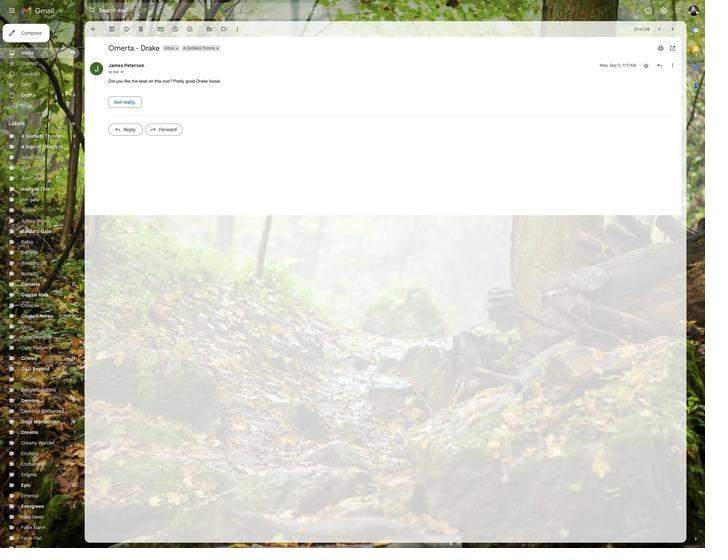 Task type: locate. For each thing, give the bounding box(es) containing it.
0 vertical spatial 21
[[72, 282, 75, 287]]

11:17 am
[[623, 63, 637, 68]]

1 vertical spatial alert
[[34, 176, 44, 182]]

a left sign
[[21, 144, 24, 150]]

1 21 from the top
[[72, 282, 75, 287]]

aurora down aurora link
[[21, 218, 35, 224]]

0 vertical spatial of
[[640, 27, 644, 32]]

false alarm
[[21, 525, 45, 531]]

1 right gate
[[74, 229, 75, 234]]

adjective
[[21, 155, 41, 161]]

starred
[[21, 61, 37, 67]]

0 horizontal spatial 23
[[71, 483, 75, 488]]

of right sign
[[37, 144, 41, 150]]

0 vertical spatial cozy
[[21, 324, 32, 330]]

art-gate link
[[21, 197, 39, 203]]

2 1 from the top
[[74, 187, 75, 192]]

to left come
[[59, 144, 63, 150]]

cozy radiance
[[21, 345, 52, 351]]

0 horizontal spatial godless
[[26, 133, 44, 139]]

cozy up crimes link on the left bottom of the page
[[21, 345, 32, 351]]

dewdrop enchanted link
[[21, 409, 64, 415]]

1 delight from the top
[[21, 377, 36, 383]]

beyond
[[33, 366, 50, 372]]

aurora for aurora petals
[[21, 218, 35, 224]]

21 for council notes
[[72, 314, 75, 319]]

2 vertical spatial cozy
[[21, 345, 32, 351]]

1 cozy from the top
[[21, 324, 32, 330]]

dreams link
[[21, 430, 38, 436]]

1 horizontal spatial godless
[[187, 46, 201, 51]]

aurora down art-gate
[[21, 207, 35, 213]]

throne inside 'button'
[[202, 46, 215, 51]]

1 right this
[[74, 187, 75, 192]]

evergreen
[[21, 504, 44, 510]]

crimes
[[21, 356, 37, 362]]

not starred image
[[644, 62, 650, 69]]

dreamy
[[21, 440, 37, 446]]

148
[[69, 50, 75, 55]]

add to tasks image
[[187, 26, 193, 32]]

0 vertical spatial drake
[[141, 44, 160, 53]]

enchanted up manipulating on the bottom left
[[41, 409, 64, 415]]

aurora
[[21, 207, 35, 213], [21, 218, 35, 224]]

dewdrop up radiance at the left bottom
[[33, 335, 52, 341]]

labels image
[[221, 26, 228, 32]]

manipulating
[[34, 419, 63, 425]]

inbox button
[[163, 45, 175, 51]]

delight down delight link
[[21, 388, 36, 393]]

aurora link
[[21, 207, 35, 213]]

report spam image
[[123, 26, 130, 32]]

mon, sep 11, 11:17 am cell
[[600, 62, 637, 69]]

1 vertical spatial aurora
[[21, 218, 35, 224]]

dogs manipulating time link
[[21, 419, 75, 425]]

1 down '25'
[[74, 430, 75, 435]]

1 vertical spatial enchanted
[[21, 462, 44, 468]]

0 horizontal spatial drake
[[141, 44, 160, 53]]

throne
[[202, 46, 215, 51], [45, 133, 61, 139]]

gmail image
[[21, 4, 57, 17]]

aurora for aurora link
[[21, 207, 35, 213]]

sent
[[21, 82, 31, 88]]

1 1 from the top
[[74, 144, 75, 149]]

of
[[640, 27, 644, 32], [37, 144, 41, 150]]

1 vertical spatial a godless throne
[[21, 133, 61, 139]]

0 vertical spatial throne
[[202, 46, 215, 51]]

0 horizontal spatial throne
[[45, 133, 61, 139]]

forward
[[159, 127, 177, 133]]

more
[[21, 103, 32, 109]]

None search field
[[85, 3, 323, 19]]

a godless throne inside 'button'
[[183, 46, 215, 51]]

throne up "things"
[[45, 133, 61, 139]]

godless inside a godless throne 'button'
[[187, 46, 201, 51]]

0 vertical spatial a godless throne
[[183, 46, 215, 51]]

dreams
[[21, 430, 38, 436]]

notes
[[40, 313, 53, 319]]

a sign of things to come
[[21, 144, 77, 150]]

not really. button
[[109, 96, 142, 108]]

0 vertical spatial delight
[[21, 377, 36, 383]]

2 21 from the top
[[72, 314, 75, 319]]

cozy
[[21, 324, 32, 330], [21, 335, 32, 341], [21, 345, 32, 351]]

this
[[40, 186, 50, 192]]

drake
[[141, 44, 160, 53], [197, 79, 208, 84]]

candela link
[[21, 282, 40, 288]]

inbox inside labels navigation
[[21, 50, 34, 56]]

godless inside labels navigation
[[26, 133, 44, 139]]

throne down "move to" image
[[202, 46, 215, 51]]

a down labels
[[21, 133, 24, 139]]

2 aurora from the top
[[21, 218, 35, 224]]

1 vertical spatial godless
[[26, 133, 44, 139]]

1 horizontal spatial inbox
[[165, 46, 174, 51]]

0 horizontal spatial to
[[59, 144, 63, 150]]

omerta - drake
[[109, 44, 160, 53]]

show details image
[[120, 70, 124, 74]]

inbox inside button
[[165, 46, 174, 51]]

search mail image
[[87, 5, 99, 17]]

art-gate
[[21, 197, 39, 203]]

enchanted down enchant
[[21, 462, 44, 468]]

godless
[[187, 46, 201, 51], [26, 133, 44, 139]]

23 of 218
[[635, 27, 650, 32]]

to left me
[[109, 69, 112, 74]]

ethereal
[[21, 493, 39, 499]]

adjective link
[[21, 155, 41, 161]]

3
[[73, 367, 75, 372]]

1 vertical spatial 21
[[72, 314, 75, 319]]

cozy down cozy link
[[21, 335, 32, 341]]

alert up "alert,"
[[21, 165, 31, 171]]

a godless throne
[[183, 46, 215, 51], [21, 133, 61, 139]]

move to image
[[207, 26, 213, 32]]

Not starred checkbox
[[644, 62, 650, 69]]

ethereal link
[[21, 493, 39, 499]]

to
[[109, 69, 112, 74], [59, 144, 63, 150]]

1 horizontal spatial 23
[[635, 27, 639, 32]]

a
[[183, 46, 186, 51], [21, 133, 24, 139], [21, 144, 24, 150]]

analyze
[[21, 186, 39, 192]]

analyze this
[[21, 186, 50, 192]]

a godless throne down 'labels' heading
[[21, 133, 61, 139]]

cozy dewdrop
[[21, 335, 52, 341]]

james peterson
[[109, 63, 145, 69]]

23 left 218
[[635, 27, 639, 32]]

more image
[[234, 26, 241, 32]]

1 vertical spatial dewdrop
[[21, 409, 40, 415]]

petals
[[36, 218, 49, 224]]

breeze lush
[[21, 260, 47, 266]]

1 vertical spatial drake
[[197, 79, 208, 84]]

godless down the add to tasks image
[[187, 46, 201, 51]]

1 vertical spatial 23
[[71, 483, 75, 488]]

inbox up starred link
[[21, 50, 34, 56]]

2 cozy from the top
[[21, 335, 32, 341]]

sign
[[25, 144, 35, 150]]

3 1 from the top
[[74, 229, 75, 234]]

to inside labels navigation
[[59, 144, 63, 150]]

1 vertical spatial delight
[[21, 388, 36, 393]]

4 1 from the top
[[74, 293, 75, 298]]

1 aurora from the top
[[21, 207, 35, 213]]

main menu image
[[8, 7, 16, 15]]

cozy down council
[[21, 324, 32, 330]]

godless up sign
[[26, 133, 44, 139]]

d&d
[[21, 366, 31, 372]]

0 vertical spatial a
[[183, 46, 186, 51]]

ballsy
[[21, 239, 33, 245]]

Search mail text field
[[99, 7, 291, 14]]

cozy for cozy link
[[21, 324, 32, 330]]

this
[[155, 79, 161, 84]]

1 vertical spatial throne
[[45, 133, 61, 139]]

wander
[[38, 440, 55, 446]]

0 vertical spatial to
[[109, 69, 112, 74]]

0 horizontal spatial alert
[[21, 165, 31, 171]]

2 vertical spatial a
[[21, 144, 24, 150]]

peterson
[[124, 63, 145, 69]]

support image
[[646, 7, 654, 15]]

18
[[72, 398, 75, 403]]

a for 1
[[21, 144, 24, 150]]

of left 218
[[640, 27, 644, 32]]

1 horizontal spatial a godless throne
[[183, 46, 215, 51]]

0 vertical spatial aurora
[[21, 207, 35, 213]]

23 inside labels navigation
[[71, 483, 75, 488]]

delete image
[[138, 26, 144, 32]]

collapse link
[[21, 303, 39, 309]]

25
[[71, 420, 75, 425]]

0 horizontal spatial a godless throne
[[21, 133, 61, 139]]

1 horizontal spatial of
[[640, 27, 644, 32]]

sent link
[[21, 82, 31, 88]]

inbox
[[165, 46, 174, 51], [21, 50, 34, 56]]

6
[[73, 93, 75, 98]]

council notes
[[21, 313, 53, 319]]

delight for delight link
[[21, 377, 36, 383]]

drake right good on the left top of the page
[[197, 79, 208, 84]]

tab list
[[687, 21, 706, 525]]

compose button
[[3, 24, 50, 42]]

a godless throne inside labels navigation
[[21, 133, 61, 139]]

5 1 from the top
[[74, 430, 75, 435]]

advanced search options image
[[307, 4, 320, 17]]

reply link
[[109, 124, 143, 136]]

delight for delight sunshine
[[21, 388, 36, 393]]

1 horizontal spatial throne
[[202, 46, 215, 51]]

you
[[116, 79, 123, 84]]

0 horizontal spatial inbox
[[21, 50, 34, 56]]

settings image
[[660, 7, 668, 15]]

2 delight from the top
[[21, 388, 36, 393]]

0 vertical spatial alert
[[21, 165, 31, 171]]

mark as unread image
[[158, 26, 164, 32]]

a godless throne down the add to tasks image
[[183, 46, 215, 51]]

throne for a godless throne 'button'
[[202, 46, 215, 51]]

3 cozy from the top
[[21, 345, 32, 351]]

alert up the 'analyze this'
[[34, 176, 44, 182]]

alert, alert link
[[21, 176, 44, 182]]

of inside labels navigation
[[37, 144, 41, 150]]

more button
[[0, 101, 79, 111]]

baldur's gate
[[21, 229, 51, 235]]

1 down 4
[[74, 144, 75, 149]]

0 vertical spatial godless
[[187, 46, 201, 51]]

false alarm link
[[21, 525, 45, 531]]

23 for 23 of 218
[[635, 27, 639, 32]]

enchant
[[21, 451, 38, 457]]

23
[[635, 27, 639, 32], [71, 483, 75, 488]]

cozy link
[[21, 324, 32, 330]]

inbox down snooze icon
[[165, 46, 174, 51]]

0 vertical spatial 23
[[635, 27, 639, 32]]

0 horizontal spatial of
[[37, 144, 41, 150]]

1 right idea
[[74, 293, 75, 298]]

23 up the 2
[[71, 483, 75, 488]]

a right inbox button
[[183, 46, 186, 51]]

dewdrop down demons link
[[21, 409, 40, 415]]

drake right -
[[141, 44, 160, 53]]

council
[[21, 313, 38, 319]]

omerta
[[109, 44, 134, 53]]

1 vertical spatial of
[[37, 144, 41, 150]]

did you like the beat on this one? pretty good drake loosie
[[109, 79, 220, 84]]

1 horizontal spatial alert
[[34, 176, 44, 182]]

godless for a godless throne 'button'
[[187, 46, 201, 51]]

1 vertical spatial to
[[59, 144, 63, 150]]

delight down 'd&d' in the left bottom of the page
[[21, 377, 36, 383]]

throne inside labels navigation
[[45, 133, 61, 139]]

1 vertical spatial cozy
[[21, 335, 32, 341]]

demons link
[[21, 398, 39, 404]]

starred link
[[21, 61, 37, 67]]

1 vertical spatial a
[[21, 133, 24, 139]]

d&d beyond
[[21, 366, 50, 372]]



Task type: describe. For each thing, give the bounding box(es) containing it.
alarm
[[33, 525, 45, 531]]

false
[[21, 525, 32, 531]]

23 for 23
[[71, 483, 75, 488]]

21 for candela
[[72, 282, 75, 287]]

capital
[[21, 292, 37, 298]]

pretty
[[173, 79, 185, 84]]

delight link
[[21, 377, 36, 383]]

1 for a sign of things to come
[[74, 144, 75, 149]]

alert link
[[21, 165, 31, 171]]

gate
[[30, 197, 39, 203]]

throne for a godless throne link
[[45, 133, 61, 139]]

fake news
[[21, 515, 44, 521]]

a inside 'button'
[[183, 46, 186, 51]]

older image
[[670, 26, 677, 32]]

dreamy wander
[[21, 440, 55, 446]]

mon, sep 11, 11:17 am
[[600, 63, 637, 68]]

not really.
[[114, 99, 136, 105]]

not
[[114, 99, 122, 105]]

218
[[645, 27, 650, 32]]

fake news link
[[21, 515, 44, 521]]

drafts link
[[21, 92, 35, 98]]

a godless throne for a godless throne link
[[21, 133, 61, 139]]

a for 4
[[21, 133, 24, 139]]

time
[[64, 419, 75, 425]]

analyze this link
[[21, 186, 50, 192]]

breeze lush link
[[21, 260, 47, 266]]

evergreen link
[[21, 504, 44, 510]]

forward link
[[146, 124, 183, 136]]

1 for baldur's gate
[[74, 229, 75, 234]]

1 for analyze this
[[74, 187, 75, 192]]

news
[[32, 515, 44, 521]]

like
[[124, 79, 131, 84]]

cozy for cozy dewdrop
[[21, 335, 32, 341]]

1 for capital idea
[[74, 293, 75, 298]]

fix-
[[21, 536, 29, 542]]

-
[[136, 44, 139, 53]]

inbox for inbox button
[[165, 46, 174, 51]]

cozy for cozy radiance
[[21, 345, 32, 351]]

art-
[[21, 197, 30, 203]]

crimes link
[[21, 356, 37, 362]]

enigma link
[[21, 472, 37, 478]]

snoozed link
[[21, 71, 40, 77]]

1 horizontal spatial to
[[109, 69, 112, 74]]

enigma
[[21, 472, 37, 478]]

1 for dreams
[[74, 430, 75, 435]]

alert,
[[21, 176, 33, 182]]

a godless throne button
[[182, 45, 216, 51]]

brutality
[[21, 271, 39, 277]]

inbox link
[[21, 50, 34, 56]]

enchant link
[[21, 451, 38, 457]]

d&d beyond link
[[21, 366, 50, 372]]

snooze image
[[172, 26, 179, 32]]

aurora petals link
[[21, 218, 49, 224]]

back to inbox image
[[90, 26, 97, 32]]

a sign of things to come link
[[21, 144, 77, 150]]

loosie
[[209, 79, 220, 84]]

did
[[109, 79, 115, 84]]

betrayal
[[21, 250, 38, 256]]

beat
[[139, 79, 148, 84]]

really.
[[123, 99, 136, 105]]

dogs
[[21, 419, 33, 425]]

candela
[[21, 282, 40, 288]]

labels navigation
[[0, 21, 85, 549]]

snoozed
[[21, 71, 40, 77]]

labels heading
[[9, 120, 70, 127]]

a godless throne link
[[21, 133, 61, 139]]

2
[[73, 504, 75, 509]]

newer image
[[657, 26, 664, 32]]

to me
[[109, 69, 119, 74]]

james
[[109, 63, 123, 69]]

inbox for inbox link
[[21, 50, 34, 56]]

come
[[64, 144, 77, 150]]

archive image
[[109, 26, 115, 32]]

idea
[[39, 292, 48, 298]]

reply
[[124, 127, 136, 133]]

0 vertical spatial enchanted
[[41, 409, 64, 415]]

alert, alert
[[21, 176, 44, 182]]

baldur's
[[21, 229, 40, 235]]

cozy dewdrop link
[[21, 335, 52, 341]]

things
[[42, 144, 57, 150]]

dewdrop enchanted
[[21, 409, 64, 415]]

0 vertical spatial dewdrop
[[33, 335, 52, 341]]

4
[[73, 134, 75, 139]]

capital idea link
[[21, 292, 48, 298]]

14
[[72, 356, 75, 361]]

gate
[[41, 229, 51, 235]]

breeze
[[21, 260, 36, 266]]

on
[[149, 79, 154, 84]]

enchanted link
[[21, 462, 44, 468]]

1 horizontal spatial drake
[[197, 79, 208, 84]]

a godless throne for a godless throne 'button'
[[183, 46, 215, 51]]

epic link
[[21, 483, 31, 489]]

the
[[132, 79, 138, 84]]

labels
[[9, 120, 25, 127]]

godless for a godless throne link
[[26, 133, 44, 139]]



Task type: vqa. For each thing, say whether or not it's contained in the screenshot.


